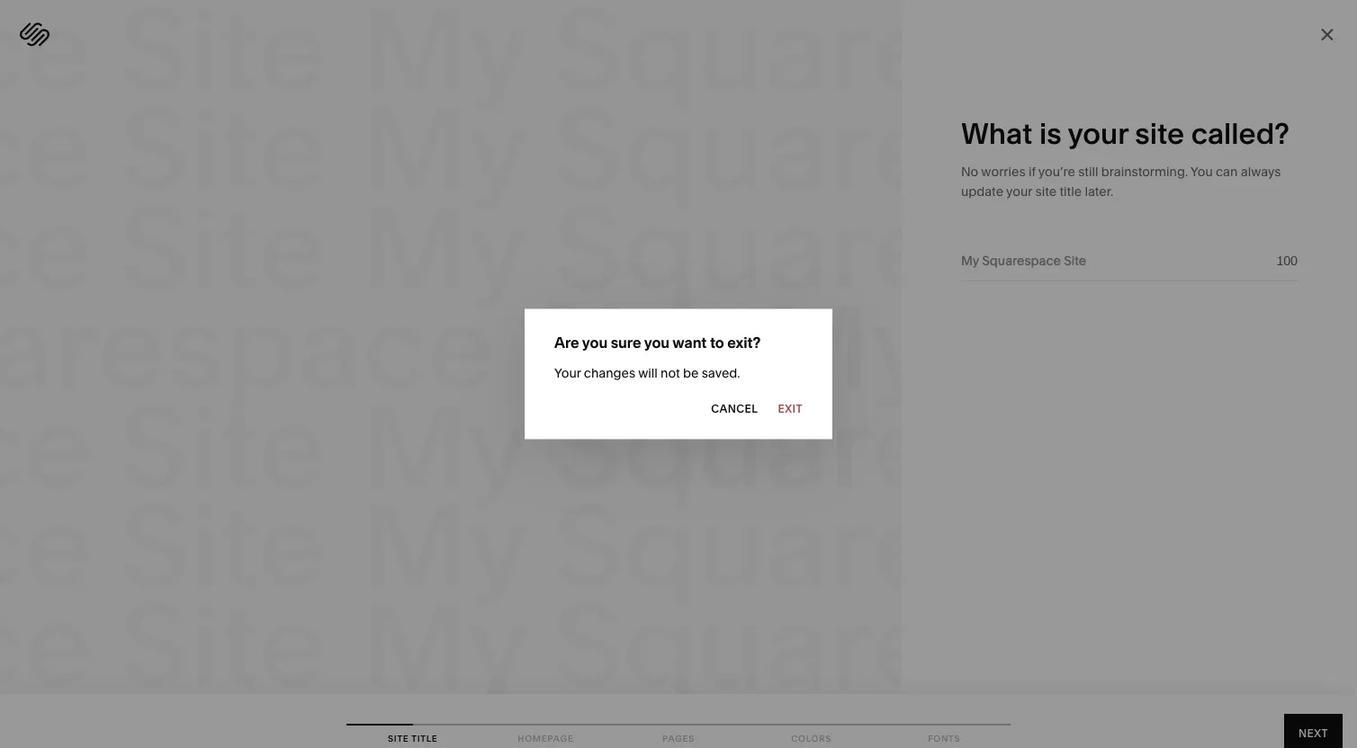 Task type: describe. For each thing, give the bounding box(es) containing it.
saved.
[[702, 365, 740, 381]]

site title
[[388, 734, 438, 744]]

1 you from the left
[[582, 334, 608, 352]]

be
[[683, 365, 699, 381]]

can
[[1216, 164, 1238, 180]]

are you sure you want to exit? dialog
[[525, 309, 833, 440]]

your inside no worries if you're still brainstorming. you can always update your site title later.
[[1006, 184, 1033, 199]]

want
[[673, 334, 707, 352]]

site
[[388, 734, 409, 744]]

cancel
[[711, 402, 758, 415]]

update
[[961, 184, 1004, 199]]

you
[[1191, 164, 1213, 180]]

exit button
[[778, 393, 803, 425]]

you're
[[1039, 164, 1075, 180]]

title
[[1060, 184, 1082, 199]]

sure
[[611, 334, 641, 352]]

will
[[638, 365, 658, 381]]

1 horizontal spatial site
[[1135, 116, 1185, 151]]

homepage
[[518, 734, 574, 744]]

fonts
[[928, 734, 961, 744]]

later.
[[1085, 184, 1114, 199]]

your
[[554, 365, 581, 381]]



Task type: vqa. For each thing, say whether or not it's contained in the screenshot.
you to the right
yes



Task type: locate. For each thing, give the bounding box(es) containing it.
exit
[[778, 402, 803, 415]]

you
[[582, 334, 608, 352], [644, 334, 670, 352]]

brainstorming.
[[1101, 164, 1188, 180]]

1 horizontal spatial you
[[644, 334, 670, 352]]

is
[[1039, 116, 1062, 151]]

still
[[1078, 164, 1098, 180]]

worries
[[981, 164, 1026, 180]]

0 horizontal spatial your
[[1006, 184, 1033, 199]]

your
[[1068, 116, 1128, 151], [1006, 184, 1033, 199]]

site up 'brainstorming.'
[[1135, 116, 1185, 151]]

what
[[961, 116, 1033, 151]]

0 vertical spatial your
[[1068, 116, 1128, 151]]

your up still
[[1068, 116, 1128, 151]]

1 vertical spatial site
[[1036, 184, 1057, 199]]

0 vertical spatial site
[[1135, 116, 1185, 151]]

site inside no worries if you're still brainstorming. you can always update your site title later.
[[1036, 184, 1057, 199]]

site down you're
[[1036, 184, 1057, 199]]

0 horizontal spatial you
[[582, 334, 608, 352]]

no
[[961, 164, 979, 180]]

100
[[1277, 253, 1298, 269]]

your changes will not be saved.
[[554, 365, 740, 381]]

you right are on the top
[[582, 334, 608, 352]]

are you sure you want to exit?
[[554, 334, 761, 352]]

always
[[1241, 164, 1281, 180]]

title
[[412, 734, 438, 744]]

1 vertical spatial your
[[1006, 184, 1033, 199]]

site
[[1135, 116, 1185, 151], [1036, 184, 1057, 199]]

pages
[[662, 734, 695, 744]]

0 horizontal spatial site
[[1036, 184, 1057, 199]]

if
[[1029, 164, 1036, 180]]

exit?
[[727, 334, 761, 352]]

your down the if
[[1006, 184, 1033, 199]]

not
[[661, 365, 680, 381]]

you right sure
[[644, 334, 670, 352]]

what is your site called?
[[961, 116, 1290, 151]]

cancel button
[[711, 393, 758, 425]]

no worries if you're still brainstorming. you can always update your site title later.
[[961, 164, 1281, 199]]

to
[[710, 334, 724, 352]]

1 horizontal spatial your
[[1068, 116, 1128, 151]]

changes
[[584, 365, 635, 381]]

called?
[[1191, 116, 1290, 151]]

My Squarespace Site text field
[[961, 251, 1267, 271]]

2 you from the left
[[644, 334, 670, 352]]

are
[[554, 334, 579, 352]]

colors
[[791, 734, 832, 744]]



